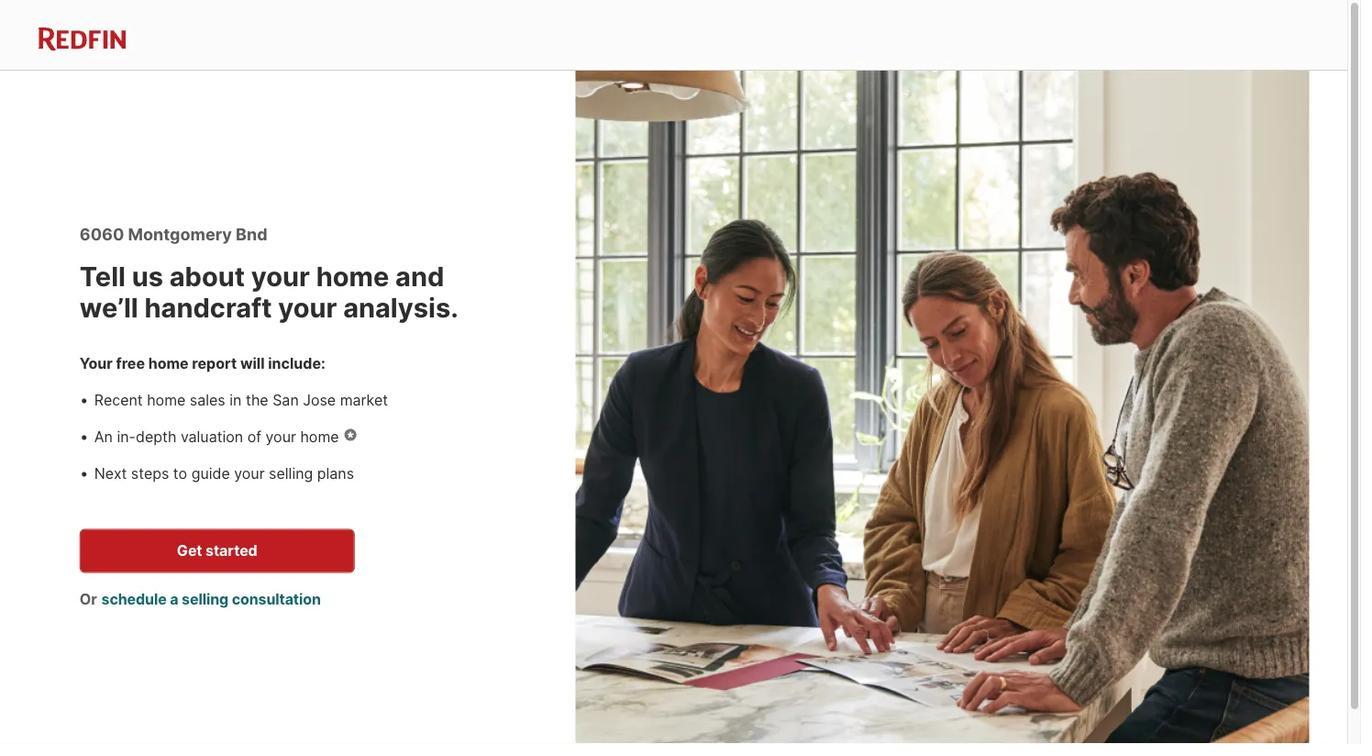 Task type: describe. For each thing, give the bounding box(es) containing it.
of
[[247, 428, 261, 446]]

get started
[[177, 542, 258, 560]]

your
[[80, 355, 113, 373]]

report
[[192, 355, 237, 373]]

schedule a selling consultation button
[[100, 588, 322, 612]]

jose
[[303, 391, 336, 409]]

montgomery
[[128, 224, 232, 244]]

in-
[[117, 428, 136, 446]]

get
[[177, 542, 202, 560]]

bnd
[[236, 224, 268, 244]]

6060 montgomery bnd
[[80, 224, 268, 244]]

or schedule a selling consultation
[[80, 591, 321, 608]]

home inside 'tell us about your home and we'll handcraft your analysis.'
[[316, 261, 389, 293]]

your free home report will include:
[[80, 355, 325, 373]]

home right free
[[148, 355, 189, 373]]

include:
[[268, 355, 325, 373]]

your down bnd
[[251, 261, 310, 293]]

analysis.
[[343, 292, 459, 324]]

to
[[173, 465, 187, 483]]

an in-depth valuation of your home
[[94, 428, 339, 446]]

your up include: on the left of the page
[[278, 292, 337, 324]]

and
[[395, 261, 444, 293]]

will
[[240, 355, 265, 373]]

your down of
[[234, 465, 265, 483]]

schedule
[[101, 591, 167, 608]]

about
[[169, 261, 245, 293]]

next steps to guide your selling plans
[[94, 465, 354, 483]]

the
[[246, 391, 269, 409]]

next
[[94, 465, 127, 483]]

0 horizontal spatial selling
[[182, 591, 229, 608]]



Task type: locate. For each thing, give the bounding box(es) containing it.
guide
[[191, 465, 230, 483]]

selling
[[269, 465, 313, 483], [182, 591, 229, 608]]

get started button
[[80, 529, 355, 573]]

0 vertical spatial selling
[[269, 465, 313, 483]]

consultation
[[232, 591, 321, 608]]

plans
[[317, 465, 354, 483]]

recent home sales in the san jose market
[[94, 391, 388, 409]]

your right of
[[266, 428, 296, 446]]

free
[[116, 355, 145, 373]]

home down jose
[[300, 428, 339, 446]]

or
[[80, 591, 97, 608]]

home up depth
[[147, 391, 186, 409]]

we'll
[[80, 292, 138, 324]]

started
[[206, 542, 258, 560]]

tell us about your home and we'll handcraft your analysis.
[[80, 261, 459, 324]]

tell
[[80, 261, 126, 293]]

an
[[94, 428, 113, 446]]

in
[[230, 391, 242, 409]]

us
[[132, 261, 163, 293]]

home left and
[[316, 261, 389, 293]]

6060
[[80, 224, 124, 244]]

valuation
[[181, 428, 243, 446]]

sales
[[190, 391, 225, 409]]

selling right a
[[182, 591, 229, 608]]

1 horizontal spatial selling
[[269, 465, 313, 483]]

home
[[316, 261, 389, 293], [148, 355, 189, 373], [147, 391, 186, 409], [300, 428, 339, 446]]

your
[[251, 261, 310, 293], [278, 292, 337, 324], [266, 428, 296, 446], [234, 465, 265, 483]]

a
[[170, 591, 178, 608]]

steps
[[131, 465, 169, 483]]

selling left plans
[[269, 465, 313, 483]]

1 vertical spatial selling
[[182, 591, 229, 608]]

recent
[[94, 391, 143, 409]]

depth
[[136, 428, 177, 446]]

handcraft
[[144, 292, 272, 324]]

market
[[340, 391, 388, 409]]

san
[[273, 391, 299, 409]]



Task type: vqa. For each thing, say whether or not it's contained in the screenshot.
Next steps to guide your selling plans at left bottom
yes



